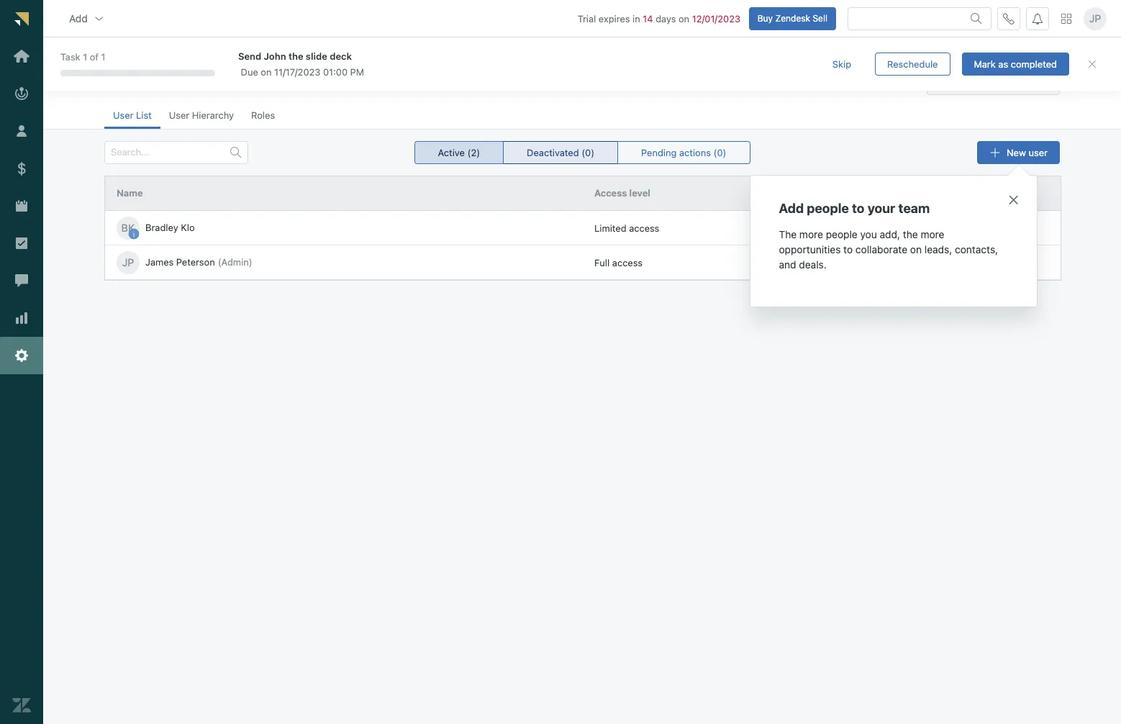 Task type: describe. For each thing, give the bounding box(es) containing it.
the
[[779, 228, 797, 240]]

your
[[868, 201, 896, 216]]

info fill image
[[128, 228, 140, 239]]

2 1 from the left
[[101, 51, 105, 63]]

to inside the more people you add, the more opportunities to collaborate on leads, contacts, and deals. ×
[[844, 243, 853, 256]]

limited
[[595, 222, 627, 234]]

skip button
[[820, 53, 864, 76]]

full access
[[595, 257, 643, 268]]

full
[[595, 257, 610, 268]]

james peterson (admin)
[[145, 256, 252, 268]]

calls image
[[1003, 13, 1015, 24]]

on inside the more people you add, the more opportunities to collaborate on leads, contacts, and deals. ×
[[910, 243, 922, 256]]

row group containing bk
[[105, 211, 1061, 280]]

slide
[[306, 50, 327, 62]]

new user button
[[977, 141, 1060, 164]]

opportunities
[[779, 243, 841, 256]]

buy zendesk sell button
[[749, 7, 836, 30]]

zendesk
[[775, 13, 810, 23]]

bell image
[[1032, 13, 1044, 24]]

the inside send john the slide deck due on 11/17/2023 01:00 pm
[[289, 50, 303, 62]]

access for full access
[[612, 257, 643, 268]]

(0)
[[582, 146, 595, 158]]

settings user management
[[104, 57, 221, 88]]

pm
[[350, 66, 364, 78]]

1 1 from the left
[[83, 51, 87, 63]]

buy
[[758, 13, 773, 23]]

Search... field
[[111, 142, 225, 163]]

jp inside jp button
[[1090, 12, 1101, 24]]

hierarchy
[[192, 109, 234, 121]]

in
[[633, 13, 640, 24]]

user list
[[113, 109, 152, 121]]

12/01/2023
[[692, 13, 741, 24]]

limited access
[[595, 222, 660, 234]]

bk
[[121, 221, 135, 234]]

task 1 of 1
[[60, 51, 105, 63]]

active (2)
[[438, 146, 480, 158]]

settings
[[104, 57, 143, 66]]

access
[[595, 187, 627, 199]]

×
[[1008, 189, 1020, 209]]

access for limited access
[[629, 222, 660, 234]]

0 vertical spatial people
[[807, 201, 849, 216]]

completed
[[1011, 58, 1057, 69]]

add button
[[58, 4, 116, 33]]

bradley klo
[[145, 222, 195, 233]]

and
[[779, 258, 796, 271]]

user for user hierarchy
[[169, 109, 189, 121]]

the inside the more people you add, the more opportunities to collaborate on leads, contacts, and deals. ×
[[903, 228, 918, 240]]

0 vertical spatial on
[[679, 13, 690, 24]]

due
[[241, 66, 258, 78]]

klo
[[181, 222, 195, 233]]

you
[[860, 228, 877, 240]]

1 more from the left
[[800, 228, 823, 240]]

contacts,
[[955, 243, 998, 256]]

on inside send john the slide deck due on 11/17/2023 01:00 pm
[[261, 66, 272, 78]]

zendesk products image
[[1062, 13, 1072, 23]]

deck
[[330, 50, 352, 62]]

john
[[264, 50, 286, 62]]

deactivated
[[527, 146, 579, 158]]

level
[[630, 187, 651, 199]]

list
[[136, 109, 152, 121]]

add for add
[[69, 12, 88, 24]]

user inside settings user management
[[104, 71, 134, 88]]

01:00
[[323, 66, 348, 78]]

using 2 licenses.
[[957, 68, 1031, 80]]

new
[[1007, 146, 1026, 158]]

peterson
[[176, 256, 215, 268]]

search image
[[971, 13, 982, 24]]

pending
[[641, 146, 677, 158]]

reschedule
[[888, 58, 938, 69]]

0
[[717, 146, 723, 158]]



Task type: vqa. For each thing, say whether or not it's contained in the screenshot.
Info on adding followers image
no



Task type: locate. For each thing, give the bounding box(es) containing it.
on
[[679, 13, 690, 24], [261, 66, 272, 78], [910, 243, 922, 256]]

the up 11/17/2023
[[289, 50, 303, 62]]

1
[[83, 51, 87, 63], [101, 51, 105, 63]]

using
[[957, 68, 982, 80]]

user
[[104, 71, 134, 88], [113, 109, 133, 121], [169, 109, 189, 121]]

1 vertical spatial to
[[844, 243, 853, 256]]

the more people you add, the more opportunities to collaborate on leads, contacts, and deals. ×
[[779, 189, 1020, 271]]

the
[[289, 50, 303, 62], [903, 228, 918, 240]]

2 row group from the top
[[105, 211, 1061, 280]]

row group down (0)
[[105, 176, 1061, 211]]

mark as completed
[[974, 58, 1057, 69]]

0 horizontal spatial add
[[69, 12, 88, 24]]

row group
[[105, 176, 1061, 211], [105, 211, 1061, 280]]

add,
[[880, 228, 900, 240]]

1 row group from the top
[[105, 176, 1061, 211]]

name
[[117, 187, 143, 199]]

add up the
[[779, 201, 804, 216]]

user left hierarchy
[[169, 109, 189, 121]]

to left collaborate
[[844, 243, 853, 256]]

2 horizontal spatial on
[[910, 243, 922, 256]]

1 horizontal spatial on
[[679, 13, 690, 24]]

1 vertical spatial the
[[903, 228, 918, 240]]

1 right of
[[101, 51, 105, 63]]

jp inside row group
[[122, 256, 134, 268]]

jp down the info fill icon
[[122, 256, 134, 268]]

2 vertical spatial on
[[910, 243, 922, 256]]

on right due
[[261, 66, 272, 78]]

(
[[714, 146, 717, 158]]

access right the full
[[612, 257, 643, 268]]

chevron down image
[[93, 13, 105, 24]]

trial
[[578, 13, 596, 24]]

send
[[238, 50, 261, 62]]

more up leads,
[[921, 228, 945, 240]]

user down the settings
[[104, 71, 134, 88]]

people up the opportunities
[[807, 201, 849, 216]]

1 horizontal spatial 1
[[101, 51, 105, 63]]

bradley
[[145, 222, 178, 233]]

0 horizontal spatial the
[[289, 50, 303, 62]]

as
[[999, 58, 1008, 69]]

0 horizontal spatial 1
[[83, 51, 87, 63]]

roles
[[251, 109, 275, 121]]

0 vertical spatial add
[[69, 12, 88, 24]]

management
[[138, 71, 221, 88]]

on left leads,
[[910, 243, 922, 256]]

people inside the more people you add, the more opportunities to collaborate on leads, contacts, and deals. ×
[[826, 228, 858, 240]]

user left list
[[113, 109, 133, 121]]

2 more from the left
[[921, 228, 945, 240]]

jp
[[1090, 12, 1101, 24], [122, 256, 134, 268]]

deals.
[[799, 258, 827, 271]]

1 horizontal spatial more
[[921, 228, 945, 240]]

11/17/2023
[[274, 66, 321, 78]]

info image
[[940, 69, 951, 80]]

user hierarchy
[[169, 109, 234, 121]]

1 vertical spatial add
[[779, 201, 804, 216]]

)
[[723, 146, 727, 158]]

0 horizontal spatial on
[[261, 66, 272, 78]]

1 vertical spatial on
[[261, 66, 272, 78]]

1 vertical spatial jp
[[122, 256, 134, 268]]

send john the slide deck link
[[238, 49, 795, 62]]

team
[[899, 201, 930, 216]]

the right the add,
[[903, 228, 918, 240]]

(2)
[[468, 146, 480, 158]]

add
[[69, 12, 88, 24], [779, 201, 804, 216]]

14
[[643, 13, 653, 24]]

jp button
[[1084, 7, 1107, 30]]

zendesk image
[[12, 696, 31, 715]]

to
[[852, 201, 865, 216], [844, 243, 853, 256]]

mark
[[974, 58, 996, 69]]

user for user list
[[113, 109, 133, 121]]

james
[[145, 256, 174, 268]]

people left "you"
[[826, 228, 858, 240]]

trial expires in 14 days on 12/01/2023
[[578, 13, 741, 24]]

add people to your team
[[779, 201, 930, 216]]

buy zendesk sell
[[758, 13, 828, 23]]

sell
[[813, 13, 828, 23]]

jp right zendesk products icon
[[1090, 12, 1101, 24]]

0 vertical spatial to
[[852, 201, 865, 216]]

add inside button
[[69, 12, 88, 24]]

deactivated (0) button
[[503, 141, 618, 164]]

1 left of
[[83, 51, 87, 63]]

more up the opportunities
[[800, 228, 823, 240]]

access right limited at the right top of the page
[[629, 222, 660, 234]]

of
[[90, 51, 99, 63]]

on right days
[[679, 13, 690, 24]]

cancel image
[[1087, 58, 1098, 70]]

0 vertical spatial access
[[629, 222, 660, 234]]

access level
[[595, 187, 651, 199]]

1 horizontal spatial the
[[903, 228, 918, 240]]

add image
[[990, 147, 1001, 158]]

active (2) button
[[414, 141, 504, 164]]

1 horizontal spatial add
[[779, 201, 804, 216]]

more
[[800, 228, 823, 240], [921, 228, 945, 240]]

add left chevron down icon
[[69, 12, 88, 24]]

row group containing name
[[105, 176, 1061, 211]]

add for add people to your team
[[779, 201, 804, 216]]

mark as completed button
[[962, 53, 1070, 76]]

1 vertical spatial people
[[826, 228, 858, 240]]

pending actions ( 0 )
[[641, 146, 727, 158]]

reschedule button
[[875, 53, 950, 76]]

access
[[629, 222, 660, 234], [612, 257, 643, 268]]

1 vertical spatial access
[[612, 257, 643, 268]]

leads,
[[925, 243, 952, 256]]

row group down access
[[105, 211, 1061, 280]]

actions
[[679, 146, 711, 158]]

deactivated (0)
[[527, 146, 595, 158]]

active
[[438, 146, 465, 158]]

collaborate
[[856, 243, 908, 256]]

2
[[984, 68, 990, 80]]

(admin)
[[218, 256, 252, 268]]

new user
[[1007, 146, 1048, 158]]

task
[[60, 51, 80, 63]]

user
[[1029, 146, 1048, 158]]

send john the slide deck due on 11/17/2023 01:00 pm
[[238, 50, 364, 78]]

expires
[[599, 13, 630, 24]]

licenses.
[[993, 68, 1031, 80]]

search image
[[230, 147, 242, 158]]

people
[[807, 201, 849, 216], [826, 228, 858, 240]]

to left your
[[852, 201, 865, 216]]

0 vertical spatial jp
[[1090, 12, 1101, 24]]

× button
[[1008, 189, 1020, 209]]

0 horizontal spatial jp
[[122, 256, 134, 268]]

0 vertical spatial the
[[289, 50, 303, 62]]

skip
[[833, 58, 852, 69]]

1 horizontal spatial jp
[[1090, 12, 1101, 24]]

days
[[656, 13, 676, 24]]

0 horizontal spatial more
[[800, 228, 823, 240]]



